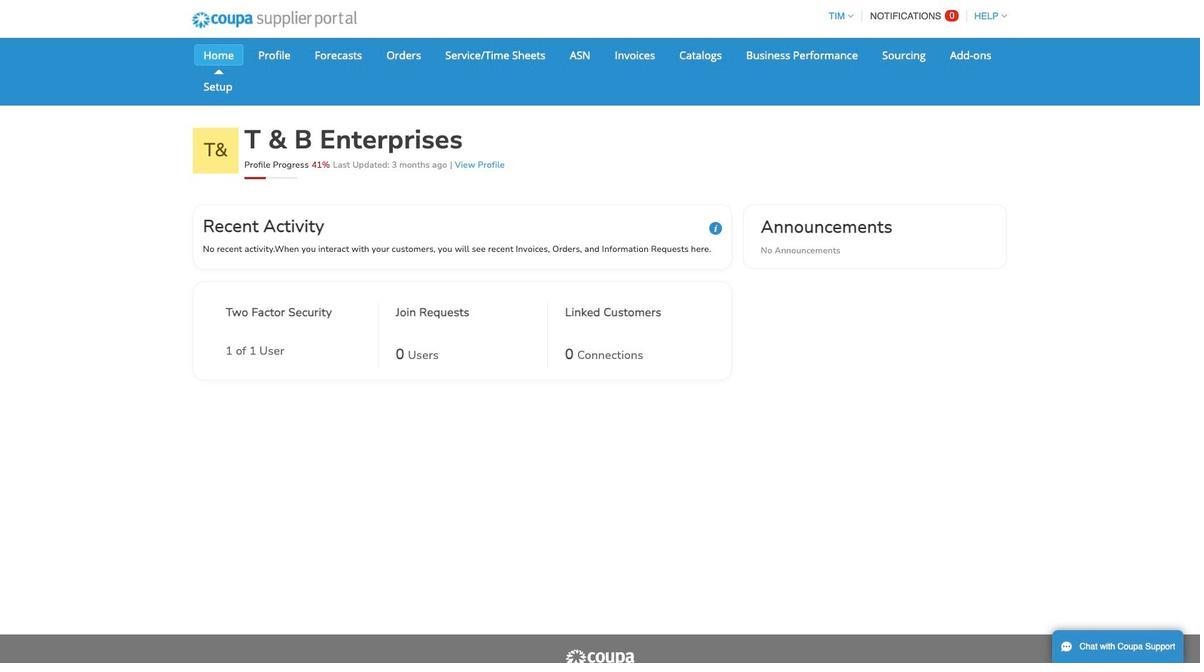 Task type: describe. For each thing, give the bounding box(es) containing it.
additional information image
[[709, 222, 722, 235]]



Task type: vqa. For each thing, say whether or not it's contained in the screenshot.
left Coupa Supplier Portal image
yes



Task type: locate. For each thing, give the bounding box(es) containing it.
0 horizontal spatial coupa supplier portal image
[[182, 2, 366, 38]]

0 vertical spatial coupa supplier portal image
[[182, 2, 366, 38]]

t& image
[[193, 128, 239, 174]]

navigation
[[823, 2, 1007, 30]]

coupa supplier portal image
[[182, 2, 366, 38], [564, 649, 636, 664]]

1 vertical spatial coupa supplier portal image
[[564, 649, 636, 664]]

1 horizontal spatial coupa supplier portal image
[[564, 649, 636, 664]]



